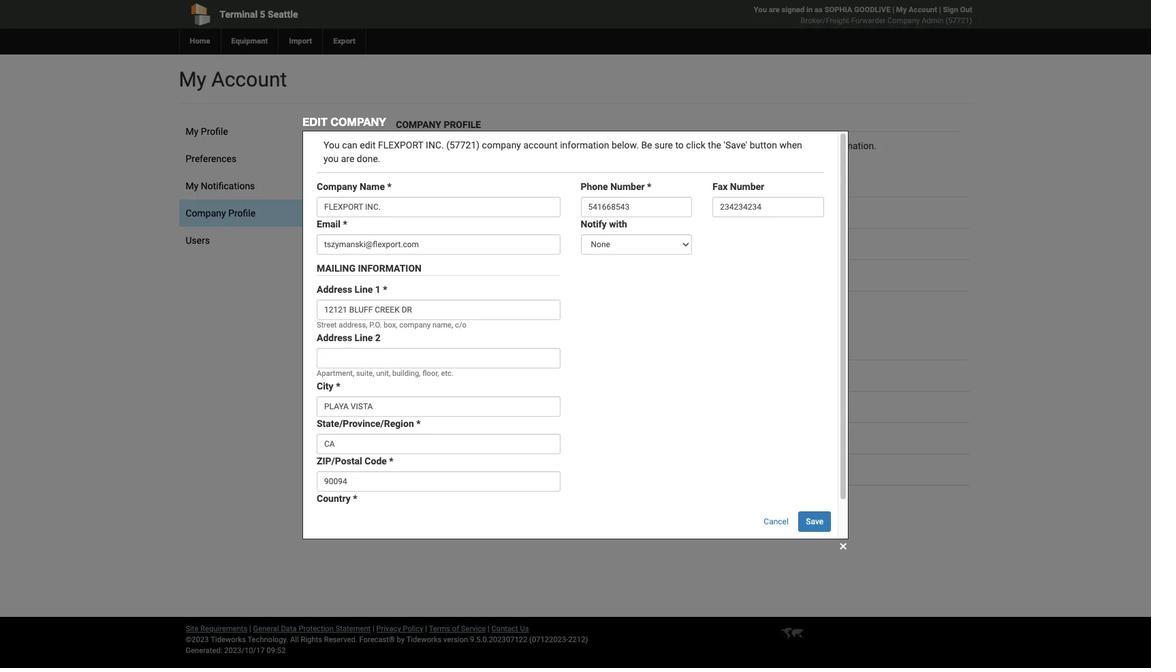 Task type: describe. For each thing, give the bounding box(es) containing it.
my account link
[[897, 5, 938, 14]]

profile
[[496, 140, 523, 151]]

protection
[[299, 625, 334, 634]]

us
[[520, 625, 529, 634]]

users
[[186, 235, 210, 246]]

contact
[[492, 625, 518, 634]]

name
[[594, 174, 619, 185]]

my inside you are signed in as sophia goodlive | my account | sign out broker/freight forwarder company admin (57721)
[[897, 5, 907, 14]]

below is your company profile information. you can click on the company name to edit your company information.
[[396, 140, 877, 151]]

0 horizontal spatial broker/freight
[[639, 206, 700, 217]]

1 vertical spatial you
[[579, 140, 595, 151]]

0 horizontal spatial company profile
[[186, 208, 256, 219]]

generated:
[[186, 647, 223, 656]]

export link
[[322, 29, 366, 55]]

can
[[598, 140, 613, 151]]

company id
[[567, 237, 619, 248]]

privacy policy link
[[377, 625, 424, 634]]

©2023 tideworks
[[186, 636, 246, 645]]

2212)
[[569, 636, 588, 645]]

is
[[424, 140, 432, 151]]

company inside you are signed in as sophia goodlive | my account | sign out broker/freight forwarder company admin (57721)
[[888, 16, 920, 25]]

company email
[[552, 369, 619, 380]]

1 horizontal spatial profile
[[228, 208, 256, 219]]

notification type
[[546, 400, 619, 411]]

terminal 5 seattle
[[220, 9, 298, 20]]

privacy
[[377, 625, 401, 634]]

1 company from the left
[[455, 140, 494, 151]]

reserved.
[[324, 636, 358, 645]]

seattle
[[268, 9, 298, 20]]

terms
[[429, 625, 451, 634]]

flexport inc.
[[639, 174, 705, 185]]

notification
[[546, 400, 596, 411]]

| up the forecast®
[[373, 625, 375, 634]]

0 horizontal spatial account
[[212, 67, 287, 91]]

tideworks
[[407, 636, 442, 645]]

signed
[[782, 5, 805, 14]]

my account
[[179, 67, 287, 91]]

company up company id
[[555, 206, 596, 217]]

my for my profile
[[186, 126, 199, 137]]

preferences
[[186, 153, 237, 164]]

company up is
[[396, 119, 442, 130]]

policy
[[403, 625, 424, 634]]

type for notification type
[[598, 400, 619, 411]]

as
[[815, 5, 823, 14]]

you inside you are signed in as sophia goodlive | my account | sign out broker/freight forwarder company admin (57721)
[[754, 5, 767, 14]]

below
[[396, 140, 422, 151]]

sign out link
[[944, 5, 973, 14]]

of
[[452, 625, 459, 634]]

goodlive
[[855, 5, 891, 14]]

sophia
[[825, 5, 853, 14]]

company up users
[[186, 208, 226, 219]]

company left id
[[567, 237, 608, 248]]

2023/10/17
[[224, 647, 265, 656]]

1 vertical spatial forwarder
[[703, 206, 746, 217]]

site requirements link
[[186, 625, 248, 634]]

general
[[253, 625, 279, 634]]

terminal
[[220, 9, 258, 20]]

company right the "edit" at left top
[[331, 115, 386, 128]]

09:52
[[267, 647, 286, 656]]

sign
[[944, 5, 959, 14]]

mailing
[[549, 300, 581, 311]]

profile for preferences
[[201, 126, 228, 137]]

(57721)
[[946, 16, 973, 25]]

company type
[[555, 206, 619, 217]]

site requirements | general data protection statement | privacy policy | terms of service | contact us ©2023 tideworks technology. all rights reserved. forecast® by tideworks version 9.5.0.202307122 (07122023-2212) generated: 2023/10/17 09:52
[[186, 625, 588, 656]]

broker/freight inside you are signed in as sophia goodlive | my account | sign out broker/freight forwarder company admin (57721)
[[801, 16, 850, 25]]

0 vertical spatial company profile
[[396, 119, 481, 130]]

site
[[186, 625, 199, 634]]

service
[[461, 625, 486, 634]]

are
[[769, 5, 780, 14]]

1 information. from the left
[[525, 140, 577, 151]]

on
[[637, 140, 648, 151]]

5
[[260, 9, 266, 20]]



Task type: vqa. For each thing, say whether or not it's contained in the screenshot.
Forwarder
yes



Task type: locate. For each thing, give the bounding box(es) containing it.
my for my account
[[179, 67, 206, 91]]

company profile down my notifications
[[186, 208, 256, 219]]

equipment link
[[220, 29, 278, 55]]

forwarder
[[852, 16, 886, 25], [703, 206, 746, 217]]

broker/freight
[[801, 16, 850, 25], [639, 206, 700, 217]]

requirements
[[201, 625, 248, 634]]

to
[[734, 140, 743, 151]]

1 vertical spatial company profile
[[186, 208, 256, 219]]

0 horizontal spatial information.
[[525, 140, 577, 151]]

home link
[[179, 29, 220, 55]]

version
[[444, 636, 468, 645]]

edit
[[303, 115, 328, 128]]

my right goodlive
[[897, 5, 907, 14]]

1 type from the top
[[598, 206, 619, 217]]

all
[[290, 636, 299, 645]]

you left are at the top of the page
[[754, 5, 767, 14]]

1 your from the left
[[434, 140, 452, 151]]

company
[[888, 16, 920, 25], [331, 115, 386, 128], [396, 119, 442, 130], [555, 206, 596, 217], [186, 208, 226, 219], [567, 237, 608, 248], [552, 369, 593, 380]]

import
[[289, 37, 312, 46]]

2 horizontal spatial company
[[784, 140, 823, 151]]

0 vertical spatial type
[[598, 206, 619, 217]]

0 horizontal spatial forwarder
[[703, 206, 746, 217]]

0 vertical spatial you
[[754, 5, 767, 14]]

1 vertical spatial type
[[598, 400, 619, 411]]

you left the "can"
[[579, 140, 595, 151]]

you
[[754, 5, 767, 14], [579, 140, 595, 151]]

my notifications
[[186, 181, 255, 192]]

profile
[[444, 119, 481, 130], [201, 126, 228, 137], [228, 208, 256, 219]]

contact us link
[[492, 625, 529, 634]]

profile for below is your company profile information. you can click on the company name to edit your company information.
[[444, 119, 481, 130]]

id
[[610, 237, 619, 248]]

forwarder inside you are signed in as sophia goodlive | my account | sign out broker/freight forwarder company admin (57721)
[[852, 16, 886, 25]]

name
[[708, 140, 732, 151]]

broker/freight forwarder
[[639, 206, 746, 217]]

my down home link
[[179, 67, 206, 91]]

2 type from the top
[[598, 400, 619, 411]]

your right edit
[[763, 140, 782, 151]]

3 company from the left
[[784, 140, 823, 151]]

type down email
[[598, 400, 619, 411]]

0 horizontal spatial company
[[455, 140, 494, 151]]

account
[[909, 5, 938, 14], [212, 67, 287, 91]]

home
[[190, 37, 210, 46]]

| up 9.5.0.202307122
[[488, 625, 490, 634]]

phone
[[555, 431, 582, 442]]

my for my notifications
[[186, 181, 199, 192]]

inc.
[[687, 174, 705, 185]]

company profile up is
[[396, 119, 481, 130]]

the
[[651, 140, 664, 151]]

my
[[897, 5, 907, 14], [179, 67, 206, 91], [186, 126, 199, 137], [186, 181, 199, 192]]

general data protection statement link
[[253, 625, 371, 634]]

notifications
[[201, 181, 255, 192]]

1 vertical spatial account
[[212, 67, 287, 91]]

rights
[[301, 636, 322, 645]]

technology.
[[248, 636, 288, 645]]

mailing address
[[549, 300, 619, 311]]

broker/freight down 'as'
[[801, 16, 850, 25]]

type down name
[[598, 206, 619, 217]]

0 horizontal spatial profile
[[201, 126, 228, 137]]

1 horizontal spatial broker/freight
[[801, 16, 850, 25]]

company right the
[[666, 140, 705, 151]]

out
[[961, 5, 973, 14]]

1 vertical spatial broker/freight
[[639, 206, 700, 217]]

0 vertical spatial account
[[909, 5, 938, 14]]

account up the 'admin'
[[909, 5, 938, 14]]

0 vertical spatial broker/freight
[[801, 16, 850, 25]]

information.
[[525, 140, 577, 151], [825, 140, 877, 151]]

company right edit
[[784, 140, 823, 151]]

| left sign
[[940, 5, 942, 14]]

click
[[616, 140, 635, 151]]

by
[[397, 636, 405, 645]]

statement
[[336, 625, 371, 634]]

company down my account link
[[888, 16, 920, 25]]

1 horizontal spatial forwarder
[[852, 16, 886, 25]]

forecast®
[[360, 636, 395, 645]]

you are signed in as sophia goodlive | my account | sign out broker/freight forwarder company admin (57721)
[[754, 5, 973, 25]]

0 horizontal spatial your
[[434, 140, 452, 151]]

| up the tideworks
[[425, 625, 427, 634]]

company up the notification
[[552, 369, 593, 380]]

|
[[893, 5, 895, 14], [940, 5, 942, 14], [250, 625, 251, 634], [373, 625, 375, 634], [425, 625, 427, 634], [488, 625, 490, 634]]

(07122023-
[[530, 636, 569, 645]]

forwarder down inc.
[[703, 206, 746, 217]]

export
[[333, 37, 356, 46]]

type for company type
[[598, 206, 619, 217]]

account down equipment link
[[212, 67, 287, 91]]

account inside you are signed in as sophia goodlive | my account | sign out broker/freight forwarder company admin (57721)
[[909, 5, 938, 14]]

2 horizontal spatial profile
[[444, 119, 481, 130]]

9.5.0.202307122
[[470, 636, 528, 645]]

edit
[[745, 140, 761, 151]]

data
[[281, 625, 297, 634]]

| right goodlive
[[893, 5, 895, 14]]

address
[[583, 300, 619, 311]]

| left the "general" on the bottom of page
[[250, 625, 251, 634]]

terms of service link
[[429, 625, 486, 634]]

broker/freight down flexport inc.
[[639, 206, 700, 217]]

import link
[[278, 29, 322, 55]]

1 horizontal spatial company
[[666, 140, 705, 151]]

type
[[598, 206, 619, 217], [598, 400, 619, 411]]

2 your from the left
[[763, 140, 782, 151]]

company left profile
[[455, 140, 494, 151]]

1 horizontal spatial account
[[909, 5, 938, 14]]

your right is
[[434, 140, 452, 151]]

in
[[807, 5, 813, 14]]

my up the preferences
[[186, 126, 199, 137]]

number
[[585, 431, 619, 442]]

phone number
[[555, 431, 619, 442]]

0 vertical spatial forwarder
[[852, 16, 886, 25]]

terminal 5 seattle link
[[179, 0, 498, 29]]

0 horizontal spatial you
[[579, 140, 595, 151]]

1 horizontal spatial you
[[754, 5, 767, 14]]

1 horizontal spatial company profile
[[396, 119, 481, 130]]

my profile
[[186, 126, 228, 137]]

1 horizontal spatial your
[[763, 140, 782, 151]]

2 company from the left
[[666, 140, 705, 151]]

equipment
[[231, 37, 268, 46]]

forwarder down goodlive
[[852, 16, 886, 25]]

email
[[595, 369, 619, 380]]

edit company
[[303, 115, 386, 128]]

1 horizontal spatial information.
[[825, 140, 877, 151]]

2 information. from the left
[[825, 140, 877, 151]]

my down the preferences
[[186, 181, 199, 192]]

flexport
[[639, 174, 685, 185]]

company profile
[[396, 119, 481, 130], [186, 208, 256, 219]]

admin
[[922, 16, 944, 25]]



